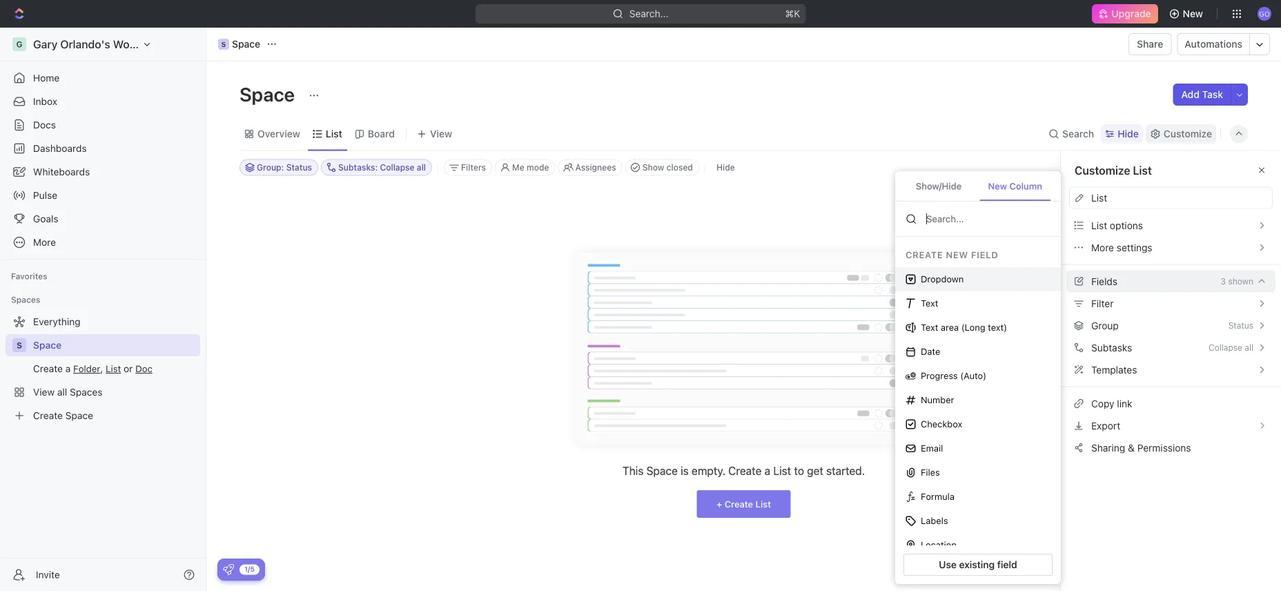Task type: describe. For each thing, give the bounding box(es) containing it.
pulse link
[[6, 184, 200, 206]]

list left to
[[774, 464, 792, 478]]

new column button
[[980, 173, 1051, 201]]

tree inside 'sidebar' "navigation"
[[6, 311, 200, 427]]

this
[[623, 464, 644, 478]]

text for text
[[921, 298, 939, 308]]

automations button
[[1178, 34, 1250, 55]]

(auto)
[[961, 371, 987, 381]]

1 horizontal spatial all
[[417, 163, 426, 172]]

show
[[643, 163, 665, 172]]

add task button
[[1174, 84, 1232, 106]]

space for this space is empty. create a list to get started.
[[647, 464, 678, 478]]

this space is empty. create a list to get started.
[[623, 464, 865, 478]]

(long
[[962, 322, 986, 333]]

Search tasks... text field
[[1110, 157, 1248, 178]]

templates button
[[1061, 359, 1282, 381]]

filters button
[[444, 159, 492, 176]]

invite
[[36, 569, 60, 580]]

list options
[[1092, 220, 1144, 231]]

progress
[[921, 371, 958, 381]]

subtasks: collapse all
[[338, 163, 426, 172]]

search
[[1063, 128, 1095, 139]]

show/hide button
[[906, 173, 972, 201]]

g
[[16, 39, 22, 49]]

all for collapse all
[[1245, 343, 1254, 353]]

0 horizontal spatial spaces
[[11, 295, 40, 305]]

view button
[[412, 124, 457, 144]]

,
[[100, 363, 103, 374]]

hide inside hide button
[[717, 163, 735, 172]]

filter button
[[1070, 292, 1273, 315]]

orlando's
[[60, 38, 110, 51]]

export button
[[1070, 415, 1273, 437]]

search button
[[1045, 124, 1099, 144]]

use existing field
[[939, 559, 1018, 570]]

s for s
[[17, 340, 22, 350]]

sharing & permissions button
[[1070, 437, 1273, 459]]

export button
[[1070, 415, 1273, 437]]

1 horizontal spatial collapse
[[1209, 343, 1243, 353]]

+ create list
[[717, 499, 771, 509]]

gary orlando's workspace
[[33, 38, 170, 51]]

more settings button
[[1070, 237, 1273, 259]]

board
[[368, 128, 395, 139]]

0 horizontal spatial collapse
[[380, 163, 415, 172]]

everything link
[[6, 311, 197, 333]]

whiteboards link
[[6, 161, 200, 183]]

templates
[[1092, 364, 1138, 375]]

space for create space
[[65, 410, 93, 421]]

filter button
[[1061, 292, 1282, 315]]

get
[[807, 464, 824, 478]]

create space
[[33, 410, 93, 421]]

subtasks
[[1092, 342, 1133, 353]]

doc button
[[135, 363, 153, 374]]

group: status
[[257, 163, 312, 172]]

list down hide dropdown button
[[1133, 164, 1152, 177]]

sharing & permissions
[[1092, 442, 1192, 453]]

progress (auto)
[[921, 371, 987, 381]]

export
[[1092, 420, 1121, 431]]

group:
[[257, 163, 284, 172]]

board link
[[365, 124, 395, 144]]

new column
[[989, 181, 1043, 191]]

list link
[[323, 124, 342, 144]]

create up + create list
[[729, 464, 762, 478]]

sharing
[[1092, 442, 1126, 453]]

add
[[1182, 89, 1200, 100]]

list down this space is empty. create a list to get started. at the bottom of page
[[756, 499, 771, 509]]

1 horizontal spatial a
[[765, 464, 771, 478]]

me mode
[[512, 163, 549, 172]]

create right +
[[725, 499, 753, 509]]

or
[[124, 363, 133, 374]]

goals link
[[6, 208, 200, 230]]

gary
[[33, 38, 58, 51]]

permissions
[[1138, 442, 1192, 453]]

gary orlando's workspace, , element
[[12, 37, 26, 51]]

more for more
[[33, 237, 56, 248]]

more settings
[[1092, 242, 1153, 253]]

overview link
[[255, 124, 300, 144]]

new for new column
[[989, 181, 1008, 191]]

formula
[[921, 491, 955, 502]]

closed
[[667, 163, 693, 172]]

&
[[1128, 442, 1135, 453]]



Task type: locate. For each thing, give the bounding box(es) containing it.
space, , element
[[218, 39, 229, 50], [12, 338, 26, 352]]

home link
[[6, 67, 200, 89]]

space for s space
[[232, 38, 260, 50]]

0 vertical spatial collapse
[[380, 163, 415, 172]]

0 vertical spatial hide
[[1118, 128, 1139, 139]]

is
[[681, 464, 689, 478]]

collapse up templates dropdown button
[[1209, 343, 1243, 353]]

0 horizontal spatial status
[[286, 163, 312, 172]]

mode
[[527, 163, 549, 172]]

1 vertical spatial new
[[989, 181, 1008, 191]]

1 vertical spatial status
[[1229, 321, 1254, 330]]

1 text from the top
[[921, 298, 939, 308]]

collapse down board
[[380, 163, 415, 172]]

show closed
[[643, 163, 693, 172]]

spaces
[[11, 295, 40, 305], [70, 386, 103, 398]]

new left column
[[989, 181, 1008, 191]]

copy link button
[[1070, 393, 1273, 415]]

inbox link
[[6, 90, 200, 113]]

s space
[[221, 38, 260, 50]]

more inside more settings button
[[1092, 242, 1115, 253]]

spaces down folder
[[70, 386, 103, 398]]

hide button
[[711, 159, 741, 176]]

tab list
[[896, 171, 1061, 202]]

show closed button
[[625, 159, 699, 176]]

list left options
[[1092, 220, 1108, 231]]

hide button
[[1102, 124, 1143, 144]]

doc
[[135, 363, 153, 374]]

tree
[[6, 311, 200, 427]]

2 vertical spatial all
[[57, 386, 67, 398]]

0 vertical spatial new
[[1183, 8, 1204, 19]]

1 vertical spatial text
[[921, 322, 939, 333]]

column
[[1010, 181, 1043, 191]]

area
[[941, 322, 959, 333]]

options
[[1110, 220, 1144, 231]]

assignees button
[[558, 159, 623, 176]]

docs
[[33, 119, 56, 131]]

upgrade link
[[1093, 4, 1158, 23]]

1 vertical spatial a
[[765, 464, 771, 478]]

create up view all spaces
[[33, 363, 63, 374]]

1 vertical spatial customize
[[1075, 164, 1131, 177]]

s for s space
[[221, 40, 226, 48]]

home
[[33, 72, 60, 84]]

create down view all spaces
[[33, 410, 63, 421]]

0 vertical spatial a
[[65, 363, 71, 374]]

copy link
[[1092, 398, 1133, 409]]

pulse
[[33, 190, 57, 201]]

tab list containing show/hide
[[896, 171, 1061, 202]]

everything
[[33, 316, 81, 327]]

me mode button
[[495, 159, 555, 176]]

group
[[1092, 320, 1119, 331]]

collapse
[[380, 163, 415, 172], [1209, 343, 1243, 353]]

view up create space
[[33, 386, 55, 398]]

a
[[65, 363, 71, 374], [765, 464, 771, 478]]

space link
[[33, 334, 197, 356]]

text)
[[988, 322, 1008, 333]]

list
[[326, 128, 342, 139], [1133, 164, 1152, 177], [1092, 192, 1108, 203], [1092, 220, 1108, 231], [106, 363, 121, 374], [774, 464, 792, 478], [756, 499, 771, 509]]

customize up search tasks... text field
[[1164, 128, 1213, 139]]

goals
[[33, 213, 58, 224]]

new for new
[[1183, 8, 1204, 19]]

onboarding checklist button image
[[223, 564, 234, 575]]

text for text area (long text)
[[921, 322, 939, 333]]

1 vertical spatial spaces
[[70, 386, 103, 398]]

to
[[794, 464, 804, 478]]

view inside 'sidebar' "navigation"
[[33, 386, 55, 398]]

field
[[998, 559, 1018, 570]]

spaces down favorites
[[11, 295, 40, 305]]

onboarding checklist button element
[[223, 564, 234, 575]]

new inside 'button'
[[1183, 8, 1204, 19]]

1 horizontal spatial s
[[221, 40, 226, 48]]

text left area
[[921, 322, 939, 333]]

hide up customize list
[[1118, 128, 1139, 139]]

hide right closed
[[717, 163, 735, 172]]

more down goals at the top left of page
[[33, 237, 56, 248]]

customize inside button
[[1164, 128, 1213, 139]]

Search field
[[925, 213, 1050, 225]]

0 vertical spatial text
[[921, 298, 939, 308]]

show/hide
[[916, 181, 962, 191]]

status up collapse all
[[1229, 321, 1254, 330]]

0 horizontal spatial a
[[65, 363, 71, 374]]

1 vertical spatial collapse
[[1209, 343, 1243, 353]]

0 vertical spatial view
[[430, 128, 452, 139]]

folder button
[[73, 363, 100, 374]]

+
[[717, 499, 722, 509]]

list inside create a folder , list or doc
[[106, 363, 121, 374]]

new up the automations
[[1183, 8, 1204, 19]]

0 vertical spatial status
[[286, 163, 312, 172]]

0 horizontal spatial customize
[[1075, 164, 1131, 177]]

customize down hide dropdown button
[[1075, 164, 1131, 177]]

1 vertical spatial space, , element
[[12, 338, 26, 352]]

labels
[[921, 516, 949, 526]]

3 shown
[[1221, 277, 1254, 286]]

use
[[939, 559, 957, 570]]

customize for customize
[[1164, 128, 1213, 139]]

1/5
[[244, 565, 255, 573]]

list right the ','
[[106, 363, 121, 374]]

0 horizontal spatial all
[[57, 386, 67, 398]]

1 horizontal spatial status
[[1229, 321, 1254, 330]]

0 horizontal spatial hide
[[717, 163, 735, 172]]

1 vertical spatial view
[[33, 386, 55, 398]]

customize for customize list
[[1075, 164, 1131, 177]]

space
[[232, 38, 260, 50], [240, 83, 299, 105], [33, 339, 62, 351], [65, 410, 93, 421], [647, 464, 678, 478]]

s inside s space
[[221, 40, 226, 48]]

list inside button
[[1092, 220, 1108, 231]]

view all spaces link
[[6, 381, 197, 403]]

favorites
[[11, 271, 47, 281]]

2 horizontal spatial all
[[1245, 343, 1254, 353]]

text area (long text)
[[921, 322, 1008, 333]]

fields
[[1092, 275, 1118, 287]]

workspace
[[113, 38, 170, 51]]

create
[[33, 363, 63, 374], [33, 410, 63, 421], [729, 464, 762, 478], [725, 499, 753, 509]]

1 vertical spatial hide
[[717, 163, 735, 172]]

tree containing everything
[[6, 311, 200, 427]]

share button
[[1129, 33, 1172, 55]]

1 vertical spatial s
[[17, 340, 22, 350]]

hide inside hide dropdown button
[[1118, 128, 1139, 139]]

docs link
[[6, 114, 200, 136]]

settings
[[1117, 242, 1153, 253]]

customize
[[1164, 128, 1213, 139], [1075, 164, 1131, 177]]

sidebar navigation
[[0, 28, 209, 591]]

0 horizontal spatial more
[[33, 237, 56, 248]]

a inside "navigation"
[[65, 363, 71, 374]]

s inside "navigation"
[[17, 340, 22, 350]]

more button
[[6, 231, 200, 253]]

1 horizontal spatial customize
[[1164, 128, 1213, 139]]

2 text from the top
[[921, 322, 939, 333]]

filters
[[461, 163, 486, 172]]

me
[[512, 163, 525, 172]]

1 horizontal spatial view
[[430, 128, 452, 139]]

0 horizontal spatial new
[[989, 181, 1008, 191]]

0 vertical spatial customize
[[1164, 128, 1213, 139]]

all down shown
[[1245, 343, 1254, 353]]

view up filters dropdown button
[[430, 128, 452, 139]]

view all spaces
[[33, 386, 103, 398]]

view for view all spaces
[[33, 386, 55, 398]]

location
[[921, 540, 957, 550]]

view button
[[412, 118, 457, 150]]

list up subtasks: at the top left of page
[[326, 128, 342, 139]]

view inside button
[[430, 128, 452, 139]]

shown
[[1229, 277, 1254, 286]]

text down dropdown
[[921, 298, 939, 308]]

1 horizontal spatial spaces
[[70, 386, 103, 398]]

1 horizontal spatial new
[[1183, 8, 1204, 19]]

list down customize list
[[1092, 192, 1108, 203]]

all for view all spaces
[[57, 386, 67, 398]]

new inside button
[[989, 181, 1008, 191]]

favorites button
[[6, 268, 53, 284]]

1 horizontal spatial space, , element
[[218, 39, 229, 50]]

create a folder , list or doc
[[33, 363, 153, 374]]

a left to
[[765, 464, 771, 478]]

status
[[286, 163, 312, 172], [1229, 321, 1254, 330]]

subtasks:
[[338, 163, 378, 172]]

date
[[921, 346, 941, 357]]

all up create space
[[57, 386, 67, 398]]

more for more settings
[[1092, 242, 1115, 253]]

0 horizontal spatial space, , element
[[12, 338, 26, 352]]

0 horizontal spatial s
[[17, 340, 22, 350]]

0 horizontal spatial view
[[33, 386, 55, 398]]

a left folder button
[[65, 363, 71, 374]]

more inside more dropdown button
[[33, 237, 56, 248]]

whiteboards
[[33, 166, 90, 177]]

view for view
[[430, 128, 452, 139]]

0 vertical spatial s
[[221, 40, 226, 48]]

more down list options
[[1092, 242, 1115, 253]]

collapse all
[[1209, 343, 1254, 353]]

0 vertical spatial spaces
[[11, 295, 40, 305]]

all inside tree
[[57, 386, 67, 398]]

1 horizontal spatial hide
[[1118, 128, 1139, 139]]

0 vertical spatial space, , element
[[218, 39, 229, 50]]

use existing field button
[[904, 554, 1053, 576]]

1 vertical spatial all
[[1245, 343, 1254, 353]]

all
[[417, 163, 426, 172], [1245, 343, 1254, 353], [57, 386, 67, 398]]

all down view dropdown button
[[417, 163, 426, 172]]

link
[[1118, 398, 1133, 409]]

1 horizontal spatial more
[[1092, 242, 1115, 253]]

0 vertical spatial all
[[417, 163, 426, 172]]

customize list
[[1075, 164, 1152, 177]]

new button
[[1164, 3, 1212, 25]]

overview
[[258, 128, 300, 139]]

dashboards
[[33, 143, 87, 154]]

status right "group:"
[[286, 163, 312, 172]]



Task type: vqa. For each thing, say whether or not it's contained in the screenshot.
the Team Space, , ELEMENT
no



